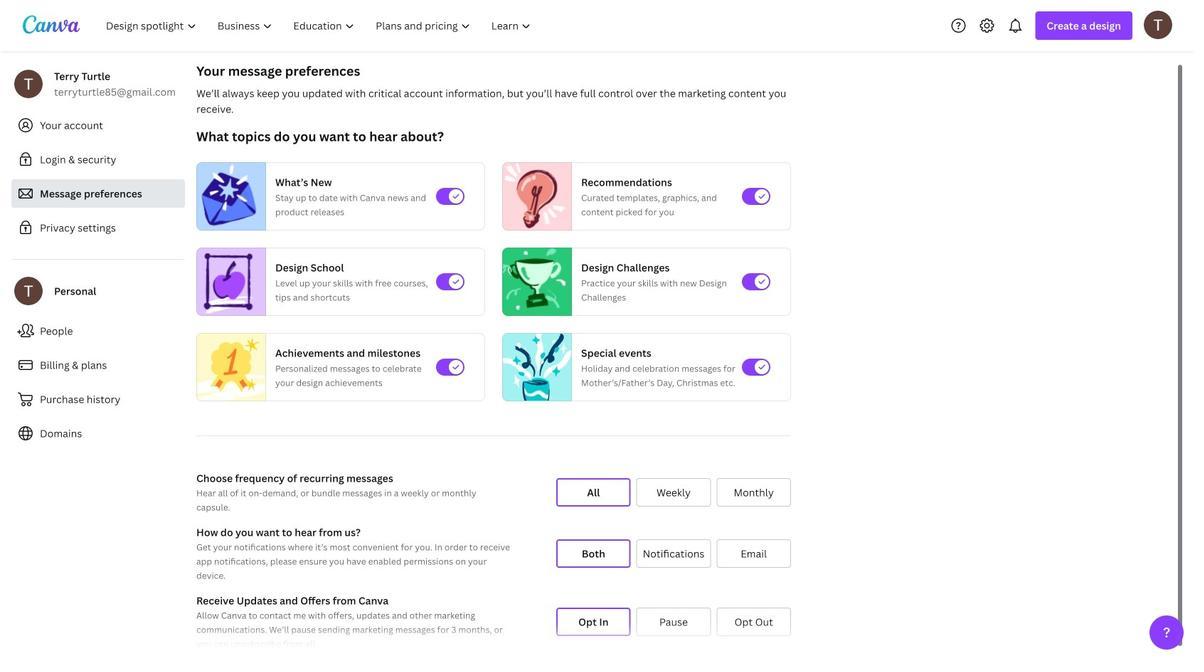 Task type: vqa. For each thing, say whether or not it's contained in the screenshot.
"combinations"
no



Task type: describe. For each thing, give the bounding box(es) containing it.
terry turtle image
[[1145, 10, 1173, 39]]

top level navigation element
[[97, 11, 543, 40]]



Task type: locate. For each thing, give the bounding box(es) containing it.
None button
[[557, 478, 631, 507], [637, 478, 711, 507], [717, 478, 792, 507], [557, 540, 631, 568], [637, 540, 711, 568], [717, 540, 792, 568], [557, 608, 631, 636], [637, 608, 711, 636], [717, 608, 792, 636], [557, 478, 631, 507], [637, 478, 711, 507], [717, 478, 792, 507], [557, 540, 631, 568], [637, 540, 711, 568], [717, 540, 792, 568], [557, 608, 631, 636], [637, 608, 711, 636], [717, 608, 792, 636]]

topic image
[[197, 162, 260, 231], [503, 162, 566, 231], [197, 248, 260, 316], [503, 248, 566, 316], [197, 330, 266, 405], [503, 330, 572, 405]]



